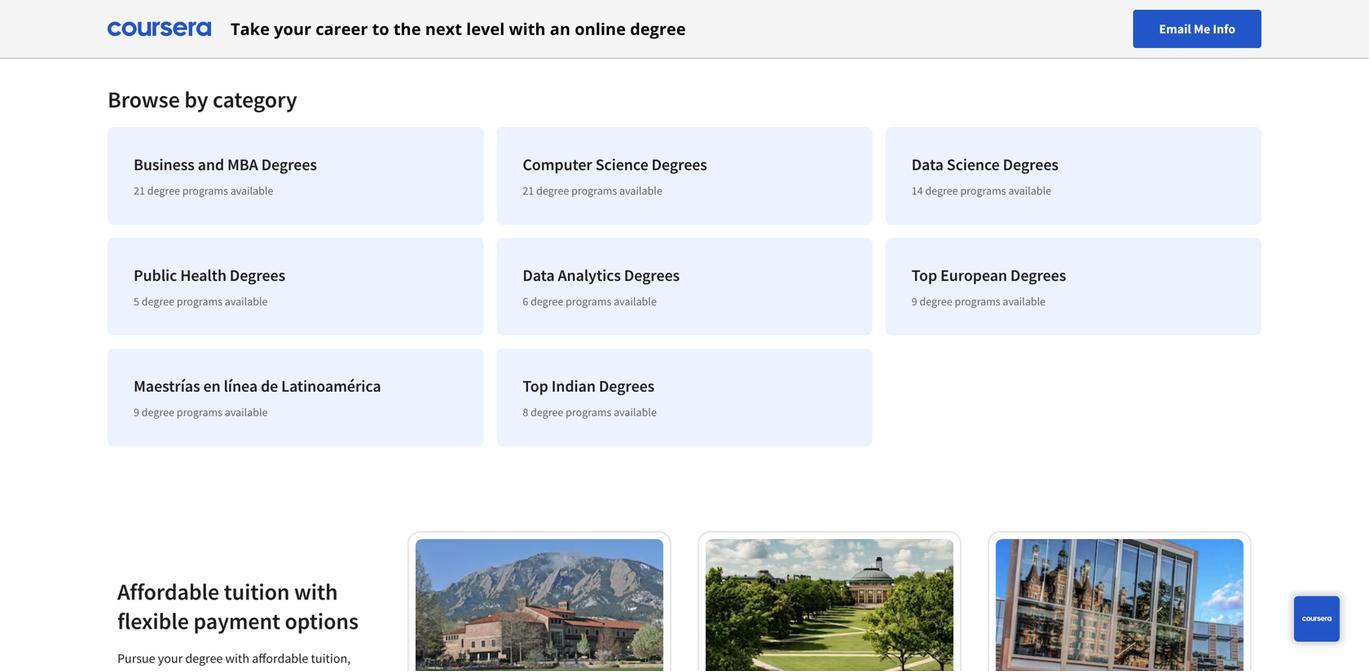 Task type: describe. For each thing, give the bounding box(es) containing it.
degrees for data analytics degrees
[[624, 265, 680, 286]]

9 degree programs available for en
[[134, 405, 268, 420]]

business
[[134, 154, 195, 175]]

degrees for public health degrees
[[230, 265, 285, 286]]

email me info button
[[1133, 10, 1262, 48]]

top european degrees
[[912, 265, 1066, 286]]

21 for business
[[134, 183, 145, 198]]

computer
[[523, 154, 592, 175]]

21 degree programs available for and
[[134, 183, 273, 198]]

by
[[184, 85, 208, 114]]

available for data science degrees
[[1008, 183, 1051, 198]]

degrees for data science degrees
[[1003, 154, 1059, 175]]

de
[[261, 376, 278, 396]]

data for data science degrees
[[912, 154, 944, 175]]

email
[[1159, 21, 1191, 37]]

5
[[134, 294, 139, 309]]

programs for data analytics degrees
[[566, 294, 611, 309]]

take
[[231, 18, 270, 40]]

indian
[[551, 376, 596, 396]]

top for top european degrees
[[912, 265, 937, 286]]

level
[[466, 18, 505, 40]]

affordable
[[117, 578, 219, 606]]

available for public health degrees
[[225, 294, 268, 309]]

next
[[425, 18, 462, 40]]

the
[[394, 18, 421, 40]]

browse by category
[[108, 85, 297, 114]]

9 for top
[[912, 294, 917, 309]]

degree for top european degrees
[[920, 294, 952, 309]]

public
[[134, 265, 177, 286]]

me
[[1194, 21, 1210, 37]]

mba
[[227, 154, 258, 175]]

programs for maestrías en línea de latinoamérica
[[177, 405, 222, 420]]

8 degree programs available
[[523, 405, 657, 420]]

payment inside pursue your degree with affordable tuition, flexible payment options that let you pay as yo
[[159, 670, 208, 672]]

6 degree programs available
[[523, 294, 657, 309]]

degree right online
[[630, 18, 686, 40]]

21 for computer
[[523, 183, 534, 198]]

degree for business and mba degrees
[[147, 183, 180, 198]]

degree for data science degrees
[[925, 183, 958, 198]]

with inside pursue your degree with affordable tuition, flexible payment options that let you pay as yo
[[225, 651, 249, 667]]

maestrías en línea de latinoamérica
[[134, 376, 381, 396]]

data science degrees
[[912, 154, 1059, 175]]

available for top indian degrees
[[614, 405, 657, 420]]

programs for computer science degrees
[[571, 183, 617, 198]]

8
[[523, 405, 528, 420]]

options inside affordable tuition with flexible payment options
[[285, 607, 359, 636]]

your for pursue
[[158, 651, 183, 667]]

your for take
[[274, 18, 311, 40]]

degree for top indian degrees
[[531, 405, 563, 420]]

business and mba degrees
[[134, 154, 317, 175]]

5 degree programs available
[[134, 294, 268, 309]]

degrees for top indian degrees
[[599, 376, 655, 396]]

health
[[180, 265, 226, 286]]

info
[[1213, 21, 1235, 37]]

coursera image
[[108, 16, 211, 42]]

0 vertical spatial with
[[509, 18, 546, 40]]

science for computer
[[595, 154, 648, 175]]



Task type: locate. For each thing, give the bounding box(es) containing it.
programs down the computer science degrees
[[571, 183, 617, 198]]

14
[[912, 183, 923, 198]]

1 horizontal spatial with
[[294, 578, 338, 606]]

1 21 degree programs available from the left
[[134, 183, 273, 198]]

0 vertical spatial list
[[101, 0, 1268, 52]]

available for top european degrees
[[1003, 294, 1046, 309]]

available down línea in the bottom of the page
[[225, 405, 268, 420]]

public health degrees
[[134, 265, 285, 286]]

0 vertical spatial your
[[274, 18, 311, 40]]

programs down health
[[177, 294, 222, 309]]

pursue
[[117, 651, 155, 667]]

programs down and
[[182, 183, 228, 198]]

available down data science degrees at the top right
[[1008, 183, 1051, 198]]

as
[[341, 670, 353, 672]]

list
[[101, 0, 1268, 52], [101, 121, 1268, 453]]

top up 8
[[523, 376, 548, 396]]

0 horizontal spatial with
[[225, 651, 249, 667]]

affordable tuition with flexible payment options
[[117, 578, 359, 636]]

programs down the european
[[955, 294, 1000, 309]]

0 horizontal spatial science
[[595, 154, 648, 175]]

payment
[[193, 607, 280, 636], [159, 670, 208, 672]]

maestrías
[[134, 376, 200, 396]]

list containing business and mba degrees
[[101, 121, 1268, 453]]

with inside affordable tuition with flexible payment options
[[294, 578, 338, 606]]

data
[[912, 154, 944, 175], [523, 265, 555, 286]]

flexible down pursue
[[117, 670, 157, 672]]

degree right the 5
[[142, 294, 174, 309]]

that
[[255, 670, 277, 672]]

available down the computer science degrees
[[619, 183, 662, 198]]

options
[[285, 607, 359, 636], [211, 670, 252, 672]]

options inside pursue your degree with affordable tuition, flexible payment options that let you pay as yo
[[211, 670, 252, 672]]

data up 6
[[523, 265, 555, 286]]

computer science degrees
[[523, 154, 707, 175]]

flexible
[[117, 607, 189, 636], [117, 670, 157, 672]]

tuition,
[[311, 651, 351, 667]]

1 vertical spatial list
[[101, 121, 1268, 453]]

tuition
[[224, 578, 290, 606]]

payment down tuition on the bottom of page
[[193, 607, 280, 636]]

2 horizontal spatial with
[[509, 18, 546, 40]]

browse
[[108, 85, 180, 114]]

programs down analytics
[[566, 294, 611, 309]]

degree
[[630, 18, 686, 40], [147, 183, 180, 198], [536, 183, 569, 198], [925, 183, 958, 198], [142, 294, 174, 309], [531, 294, 563, 309], [920, 294, 952, 309], [142, 405, 174, 420], [531, 405, 563, 420], [185, 651, 223, 667]]

1 horizontal spatial 21
[[523, 183, 534, 198]]

available for computer science degrees
[[619, 183, 662, 198]]

línea
[[224, 376, 258, 396]]

degree for maestrías en línea de latinoamérica
[[142, 405, 174, 420]]

9
[[912, 294, 917, 309], [134, 405, 139, 420]]

1 horizontal spatial your
[[274, 18, 311, 40]]

top for top indian degrees
[[523, 376, 548, 396]]

degree right 6
[[531, 294, 563, 309]]

available down data analytics degrees
[[614, 294, 657, 309]]

0 horizontal spatial 21 degree programs available
[[134, 183, 273, 198]]

your right pursue
[[158, 651, 183, 667]]

programs
[[182, 183, 228, 198], [571, 183, 617, 198], [960, 183, 1006, 198], [177, 294, 222, 309], [566, 294, 611, 309], [955, 294, 1000, 309], [177, 405, 222, 420], [566, 405, 611, 420]]

data analytics degrees
[[523, 265, 680, 286]]

0 horizontal spatial options
[[211, 670, 252, 672]]

degree right the 14
[[925, 183, 958, 198]]

1 list from the top
[[101, 0, 1268, 52]]

available for data analytics degrees
[[614, 294, 657, 309]]

1 flexible from the top
[[117, 607, 189, 636]]

degree right 8
[[531, 405, 563, 420]]

0 vertical spatial 9 degree programs available
[[912, 294, 1046, 309]]

degree down computer
[[536, 183, 569, 198]]

science for data
[[947, 154, 1000, 175]]

2 vertical spatial with
[[225, 651, 249, 667]]

programs down the en
[[177, 405, 222, 420]]

9 for maestrías
[[134, 405, 139, 420]]

1 horizontal spatial 9 degree programs available
[[912, 294, 1046, 309]]

your
[[274, 18, 311, 40], [158, 651, 183, 667]]

en
[[203, 376, 221, 396]]

14 degree programs available
[[912, 183, 1051, 198]]

9 degree programs available down the european
[[912, 294, 1046, 309]]

1 vertical spatial your
[[158, 651, 183, 667]]

0 horizontal spatial 9 degree programs available
[[134, 405, 268, 420]]

programs down 'top indian degrees'
[[566, 405, 611, 420]]

0 horizontal spatial your
[[158, 651, 183, 667]]

data up the 14
[[912, 154, 944, 175]]

6
[[523, 294, 528, 309]]

payment inside affordable tuition with flexible payment options
[[193, 607, 280, 636]]

1 horizontal spatial 21 degree programs available
[[523, 183, 662, 198]]

9 degree programs available down the en
[[134, 405, 268, 420]]

flexible down affordable at the left bottom
[[117, 607, 189, 636]]

21 degree programs available
[[134, 183, 273, 198], [523, 183, 662, 198]]

online
[[575, 18, 626, 40]]

0 vertical spatial options
[[285, 607, 359, 636]]

degrees for top european degrees
[[1010, 265, 1066, 286]]

1 vertical spatial 9 degree programs available
[[134, 405, 268, 420]]

science
[[595, 154, 648, 175], [947, 154, 1000, 175]]

flexible inside pursue your degree with affordable tuition, flexible payment options that let you pay as yo
[[117, 670, 157, 672]]

1 vertical spatial with
[[294, 578, 338, 606]]

21
[[134, 183, 145, 198], [523, 183, 534, 198]]

available
[[230, 183, 273, 198], [619, 183, 662, 198], [1008, 183, 1051, 198], [225, 294, 268, 309], [614, 294, 657, 309], [1003, 294, 1046, 309], [225, 405, 268, 420], [614, 405, 657, 420]]

programs for data science degrees
[[960, 183, 1006, 198]]

1 vertical spatial top
[[523, 376, 548, 396]]

flexible inside affordable tuition with flexible payment options
[[117, 607, 189, 636]]

you
[[296, 670, 316, 672]]

degree inside pursue your degree with affordable tuition, flexible payment options that let you pay as yo
[[185, 651, 223, 667]]

top indian degrees
[[523, 376, 655, 396]]

with left an
[[509, 18, 546, 40]]

programs for top indian degrees
[[566, 405, 611, 420]]

take your career to the next level with an online degree
[[231, 18, 686, 40]]

available for maestrías en línea de latinoamérica
[[225, 405, 268, 420]]

degree for data analytics degrees
[[531, 294, 563, 309]]

programs for business and mba degrees
[[182, 183, 228, 198]]

0 horizontal spatial 9
[[134, 405, 139, 420]]

affordable
[[252, 651, 308, 667]]

science right computer
[[595, 154, 648, 175]]

degree down the maestrías
[[142, 405, 174, 420]]

2 21 from the left
[[523, 183, 534, 198]]

1 horizontal spatial 9
[[912, 294, 917, 309]]

and
[[198, 154, 224, 175]]

1 horizontal spatial data
[[912, 154, 944, 175]]

degree for computer science degrees
[[536, 183, 569, 198]]

1 21 from the left
[[134, 183, 145, 198]]

available down 'top indian degrees'
[[614, 405, 657, 420]]

programs for top european degrees
[[955, 294, 1000, 309]]

degree down the business
[[147, 183, 180, 198]]

21 degree programs available for science
[[523, 183, 662, 198]]

9 down the maestrías
[[134, 405, 139, 420]]

category
[[213, 85, 297, 114]]

1 horizontal spatial top
[[912, 265, 937, 286]]

1 science from the left
[[595, 154, 648, 175]]

programs for public health degrees
[[177, 294, 222, 309]]

1 horizontal spatial options
[[285, 607, 359, 636]]

degree for public health degrees
[[142, 294, 174, 309]]

with left affordable
[[225, 651, 249, 667]]

2 list from the top
[[101, 121, 1268, 453]]

1 vertical spatial payment
[[159, 670, 208, 672]]

data for data analytics degrees
[[523, 265, 555, 286]]

analytics
[[558, 265, 621, 286]]

an
[[550, 18, 570, 40]]

degrees
[[261, 154, 317, 175], [652, 154, 707, 175], [1003, 154, 1059, 175], [230, 265, 285, 286], [624, 265, 680, 286], [1010, 265, 1066, 286], [599, 376, 655, 396]]

1 vertical spatial flexible
[[117, 670, 157, 672]]

0 horizontal spatial top
[[523, 376, 548, 396]]

european
[[940, 265, 1007, 286]]

0 vertical spatial flexible
[[117, 607, 189, 636]]

available down mba
[[230, 183, 273, 198]]

0 vertical spatial payment
[[193, 607, 280, 636]]

payment down affordable at the left bottom
[[159, 670, 208, 672]]

1 vertical spatial options
[[211, 670, 252, 672]]

available down top european degrees
[[1003, 294, 1046, 309]]

21 degree programs available down and
[[134, 183, 273, 198]]

9 degree programs available for european
[[912, 294, 1046, 309]]

degree down affordable tuition with flexible payment options
[[185, 651, 223, 667]]

2 science from the left
[[947, 154, 1000, 175]]

degrees for computer science degrees
[[652, 154, 707, 175]]

to
[[372, 18, 389, 40]]

with
[[509, 18, 546, 40], [294, 578, 338, 606], [225, 651, 249, 667]]

21 down computer
[[523, 183, 534, 198]]

2 21 degree programs available from the left
[[523, 183, 662, 198]]

0 vertical spatial 9
[[912, 294, 917, 309]]

21 degree programs available down the computer science degrees
[[523, 183, 662, 198]]

career
[[316, 18, 368, 40]]

top
[[912, 265, 937, 286], [523, 376, 548, 396]]

pay
[[319, 670, 339, 672]]

options left that
[[211, 670, 252, 672]]

your right take
[[274, 18, 311, 40]]

21 down the business
[[134, 183, 145, 198]]

0 horizontal spatial 21
[[134, 183, 145, 198]]

available for business and mba degrees
[[230, 183, 273, 198]]

let
[[280, 670, 294, 672]]

1 horizontal spatial science
[[947, 154, 1000, 175]]

1 vertical spatial data
[[523, 265, 555, 286]]

2 flexible from the top
[[117, 670, 157, 672]]

with right tuition on the bottom of page
[[294, 578, 338, 606]]

0 horizontal spatial data
[[523, 265, 555, 286]]

options up tuition,
[[285, 607, 359, 636]]

science up 14 degree programs available at the right top
[[947, 154, 1000, 175]]

0 vertical spatial top
[[912, 265, 937, 286]]

degree down the european
[[920, 294, 952, 309]]

latinoamérica
[[281, 376, 381, 396]]

your inside pursue your degree with affordable tuition, flexible payment options that let you pay as yo
[[158, 651, 183, 667]]

1 vertical spatial 9
[[134, 405, 139, 420]]

0 vertical spatial data
[[912, 154, 944, 175]]

pursue your degree with affordable tuition, flexible payment options that let you pay as yo
[[117, 651, 376, 672]]

9 degree programs available
[[912, 294, 1046, 309], [134, 405, 268, 420]]

9 down top european degrees
[[912, 294, 917, 309]]

top left the european
[[912, 265, 937, 286]]

available down public health degrees
[[225, 294, 268, 309]]

email me info
[[1159, 21, 1235, 37]]

programs down data science degrees at the top right
[[960, 183, 1006, 198]]



Task type: vqa. For each thing, say whether or not it's contained in the screenshot.


